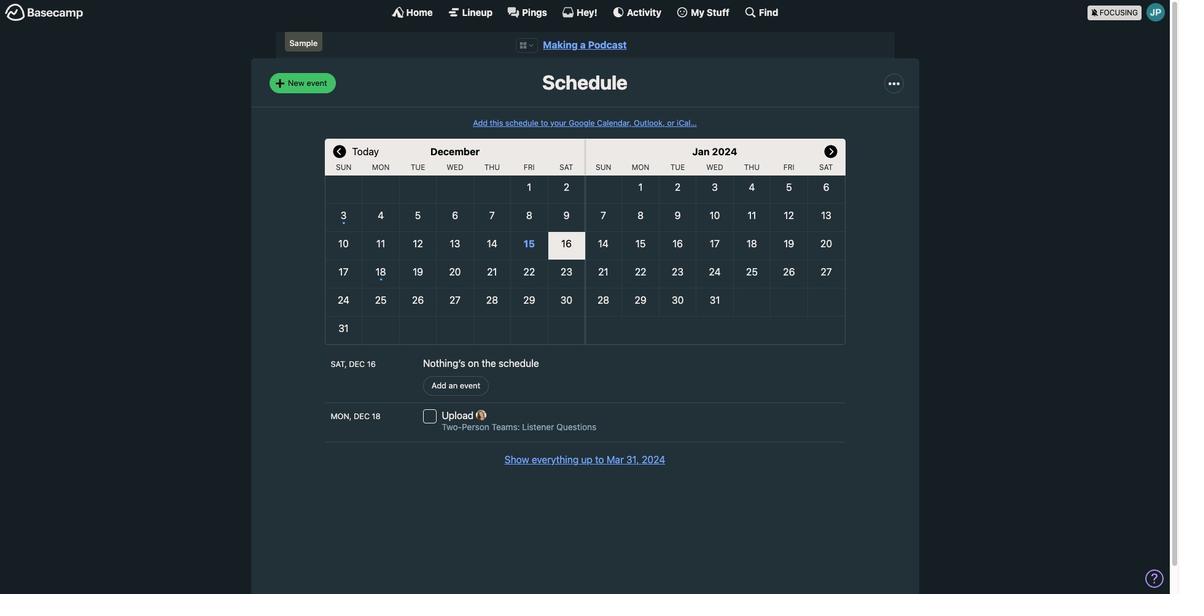 Task type: locate. For each thing, give the bounding box(es) containing it.
wed
[[447, 163, 464, 172], [707, 163, 723, 172]]

dec
[[349, 360, 365, 369], [354, 412, 370, 422]]

focusing button
[[1088, 0, 1170, 24]]

2024 right jan
[[712, 146, 737, 157]]

show        everything      up to        mar 31, 2024
[[505, 455, 665, 466]]

1 horizontal spatial add
[[473, 118, 488, 128]]

2 mon from the left
[[632, 163, 650, 172]]

2024 right the 31,
[[642, 455, 665, 466]]

lineup
[[462, 6, 493, 18]]

0 horizontal spatial thu
[[485, 163, 500, 172]]

1 vertical spatial to
[[595, 455, 604, 466]]

schedule right the this
[[505, 118, 539, 128]]

today link
[[352, 139, 379, 163]]

add left the this
[[473, 118, 488, 128]]

today
[[352, 146, 379, 157]]

1 horizontal spatial tue
[[671, 163, 685, 172]]

0 horizontal spatial fri
[[524, 163, 535, 172]]

pings button
[[507, 6, 547, 18]]

jan
[[693, 146, 710, 157]]

0 vertical spatial schedule
[[505, 118, 539, 128]]

dec left 18
[[354, 412, 370, 422]]

schedule right the the at the left of the page
[[499, 358, 539, 369]]

1 vertical spatial dec
[[354, 412, 370, 422]]

thu
[[485, 163, 500, 172], [744, 163, 760, 172]]

0 horizontal spatial add
[[432, 381, 447, 391]]

1 horizontal spatial event
[[460, 381, 481, 391]]

wed down december
[[447, 163, 464, 172]]

1 horizontal spatial thu
[[744, 163, 760, 172]]

to inside button
[[595, 455, 604, 466]]

1 horizontal spatial sat
[[820, 163, 833, 172]]

0 horizontal spatial sat
[[560, 163, 573, 172]]

0 vertical spatial event
[[307, 78, 327, 88]]

the
[[482, 358, 496, 369]]

ical…
[[677, 118, 697, 128]]

add this schedule to your google calendar, outlook, or ical…
[[473, 118, 697, 128]]

pings
[[522, 6, 547, 18]]

0 horizontal spatial sun
[[336, 163, 352, 172]]

find button
[[744, 6, 779, 18]]

2 tue from the left
[[671, 163, 685, 172]]

podcast
[[588, 39, 627, 50]]

1 horizontal spatial mon
[[632, 163, 650, 172]]

fri
[[524, 163, 535, 172], [784, 163, 795, 172]]

2024
[[712, 146, 737, 157], [642, 455, 665, 466]]

nothing's on the schedule
[[423, 358, 539, 369]]

to right up
[[595, 455, 604, 466]]

tue
[[411, 163, 425, 172], [671, 163, 685, 172]]

0 horizontal spatial •
[[342, 218, 345, 227]]

to for schedule
[[541, 118, 548, 128]]

mon down outlook,
[[632, 163, 650, 172]]

1 fri from the left
[[524, 163, 535, 172]]

1 horizontal spatial •
[[379, 274, 383, 284]]

thu for jan 2024
[[744, 163, 760, 172]]

0 vertical spatial add
[[473, 118, 488, 128]]

focusing
[[1100, 8, 1138, 17]]

0 horizontal spatial wed
[[447, 163, 464, 172]]

0 vertical spatial 2024
[[712, 146, 737, 157]]

this
[[490, 118, 503, 128]]

2 thu from the left
[[744, 163, 760, 172]]

add an event
[[432, 381, 481, 391]]

tue right today link
[[411, 163, 425, 172]]

a
[[580, 39, 586, 50]]

sun for jan 2024
[[596, 163, 611, 172]]

0 horizontal spatial mon
[[372, 163, 390, 172]]

home link
[[392, 6, 433, 18]]

1 tue from the left
[[411, 163, 425, 172]]

tue for december
[[411, 163, 425, 172]]

an
[[449, 381, 458, 391]]

mon down today
[[372, 163, 390, 172]]

mon
[[372, 163, 390, 172], [632, 163, 650, 172]]

dec for add an event
[[349, 360, 365, 369]]

show        everything      up to        mar 31, 2024 button
[[505, 453, 665, 467]]

my stuff
[[691, 6, 730, 18]]

mon for jan 2024
[[632, 163, 650, 172]]

two-
[[442, 422, 462, 433]]

sun left today link
[[336, 163, 352, 172]]

hey! button
[[562, 6, 598, 18]]

1 horizontal spatial 2024
[[712, 146, 737, 157]]

1 mon from the left
[[372, 163, 390, 172]]

mon, dec 18
[[331, 412, 381, 422]]

sun
[[336, 163, 352, 172], [596, 163, 611, 172]]

1 vertical spatial •
[[379, 274, 383, 284]]

0 vertical spatial •
[[342, 218, 345, 227]]

sat,
[[331, 360, 347, 369]]

1 sat from the left
[[560, 163, 573, 172]]

to
[[541, 118, 548, 128], [595, 455, 604, 466]]

event
[[307, 78, 327, 88], [460, 381, 481, 391]]

event right an
[[460, 381, 481, 391]]

tue down or
[[671, 163, 685, 172]]

1 wed from the left
[[447, 163, 464, 172]]

1 horizontal spatial wed
[[707, 163, 723, 172]]

1 vertical spatial event
[[460, 381, 481, 391]]

0 horizontal spatial tue
[[411, 163, 425, 172]]

my
[[691, 6, 705, 18]]

making a podcast link
[[543, 39, 627, 50]]

1 horizontal spatial fri
[[784, 163, 795, 172]]

tue for jan 2024
[[671, 163, 685, 172]]

add
[[473, 118, 488, 128], [432, 381, 447, 391]]

my stuff button
[[676, 6, 730, 18]]

sun down calendar,
[[596, 163, 611, 172]]

0 horizontal spatial to
[[541, 118, 548, 128]]

sat
[[560, 163, 573, 172], [820, 163, 833, 172]]

0 vertical spatial to
[[541, 118, 548, 128]]

1 sun from the left
[[336, 163, 352, 172]]

schedule
[[505, 118, 539, 128], [499, 358, 539, 369]]

•
[[342, 218, 345, 227], [379, 274, 383, 284]]

0 vertical spatial dec
[[349, 360, 365, 369]]

activity
[[627, 6, 662, 18]]

or
[[667, 118, 675, 128]]

fri for december
[[524, 163, 535, 172]]

upload
[[442, 411, 476, 422]]

2 sat from the left
[[820, 163, 833, 172]]

switch accounts image
[[5, 3, 84, 22]]

schedule
[[542, 71, 628, 94]]

stuff
[[707, 6, 730, 18]]

2 fri from the left
[[784, 163, 795, 172]]

2 sun from the left
[[596, 163, 611, 172]]

james peterson image
[[1147, 3, 1165, 22]]

questions
[[557, 422, 597, 433]]

1 vertical spatial 2024
[[642, 455, 665, 466]]

wed down jan 2024
[[707, 163, 723, 172]]

dec left "16"
[[349, 360, 365, 369]]

0 horizontal spatial 2024
[[642, 455, 665, 466]]

google
[[569, 118, 595, 128]]

add an event link
[[423, 376, 489, 396]]

new event
[[288, 78, 327, 88]]

1 horizontal spatial sun
[[596, 163, 611, 172]]

sat for december
[[560, 163, 573, 172]]

your
[[550, 118, 567, 128]]

0 horizontal spatial event
[[307, 78, 327, 88]]

mar
[[607, 455, 624, 466]]

1 vertical spatial add
[[432, 381, 447, 391]]

event right new
[[307, 78, 327, 88]]

1 thu from the left
[[485, 163, 500, 172]]

add left an
[[432, 381, 447, 391]]

1 horizontal spatial to
[[595, 455, 604, 466]]

to left the your
[[541, 118, 548, 128]]

2 wed from the left
[[707, 163, 723, 172]]



Task type: vqa. For each thing, say whether or not it's contained in the screenshot.
Jan 2024's Tue
yes



Task type: describe. For each thing, give the bounding box(es) containing it.
mon for december
[[372, 163, 390, 172]]

mon,
[[331, 412, 352, 422]]

on
[[468, 358, 479, 369]]

16
[[367, 360, 376, 369]]

jan 2024
[[693, 146, 737, 157]]

add this schedule to your google calendar, outlook, or ical… link
[[473, 118, 697, 128]]

hey!
[[577, 6, 598, 18]]

thu for december
[[485, 163, 500, 172]]

breadcrumb element
[[276, 32, 895, 59]]

1 vertical spatial schedule
[[499, 358, 539, 369]]

outlook,
[[634, 118, 665, 128]]

person
[[462, 422, 490, 433]]

home
[[406, 6, 433, 18]]

31,
[[627, 455, 639, 466]]

show
[[505, 455, 529, 466]]

teams:
[[492, 422, 520, 433]]

new event link
[[269, 73, 336, 93]]

everything
[[532, 455, 579, 466]]

sat, dec 16
[[331, 360, 376, 369]]

wed for jan 2024
[[707, 163, 723, 172]]

dec for upload
[[354, 412, 370, 422]]

december
[[431, 146, 480, 157]]

2024 inside button
[[642, 455, 665, 466]]

fri for jan 2024
[[784, 163, 795, 172]]

two-person teams: listener questions
[[442, 422, 597, 433]]

calendar,
[[597, 118, 632, 128]]

making a podcast
[[543, 39, 627, 50]]

add for add this schedule to your google calendar, outlook, or ical…
[[473, 118, 488, 128]]

up
[[581, 455, 593, 466]]

cheryl walters image
[[476, 411, 487, 421]]

sun for december
[[336, 163, 352, 172]]

add for add an event
[[432, 381, 447, 391]]

wed for december
[[447, 163, 464, 172]]

activity link
[[612, 6, 662, 18]]

making
[[543, 39, 578, 50]]

find
[[759, 6, 779, 18]]

sample element
[[285, 32, 323, 52]]

sample
[[290, 38, 318, 48]]

new
[[288, 78, 304, 88]]

main element
[[0, 0, 1170, 24]]

to for up
[[595, 455, 604, 466]]

nothing's
[[423, 358, 465, 369]]

sat for jan 2024
[[820, 163, 833, 172]]

lineup link
[[448, 6, 493, 18]]

18
[[372, 412, 381, 422]]

listener
[[522, 422, 554, 433]]



